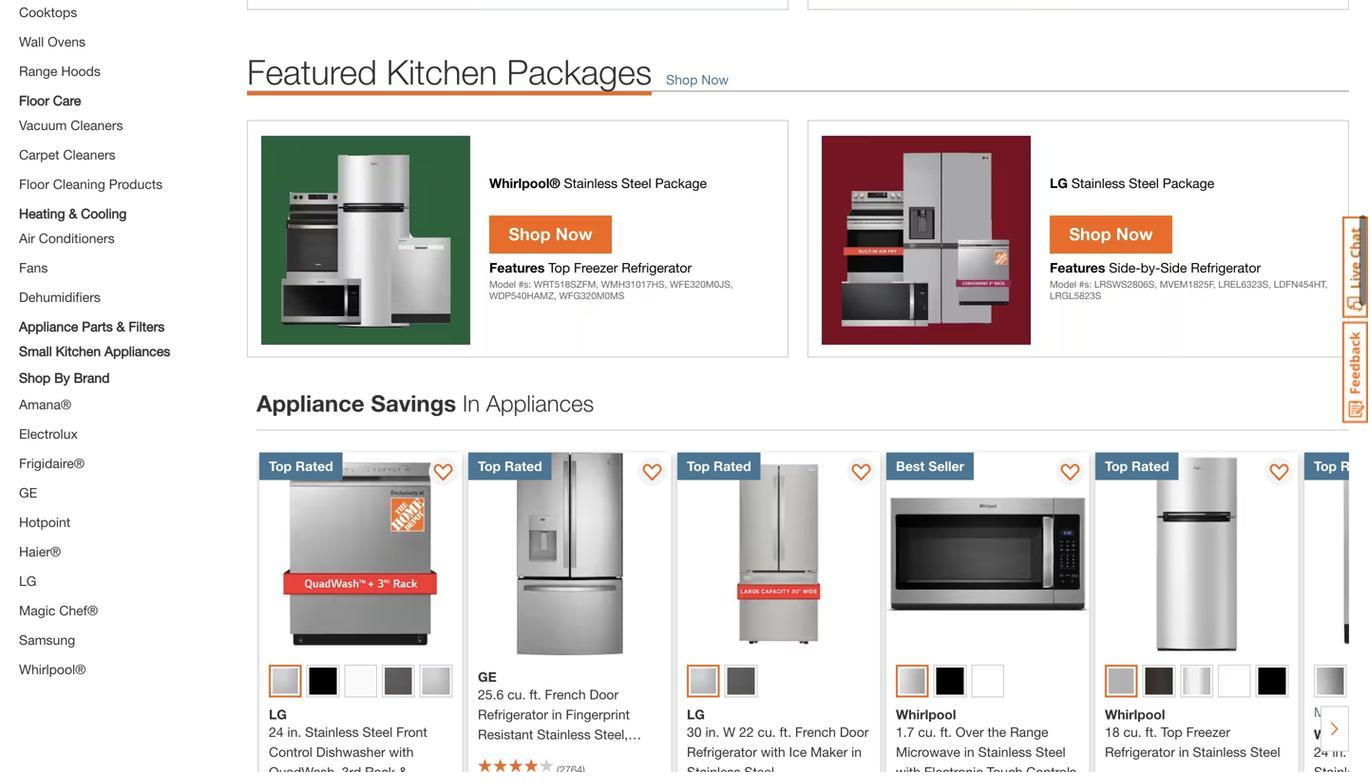 Task type: describe. For each thing, give the bounding box(es) containing it.
air conditioners
[[19, 230, 115, 246]]

carpet cleaners
[[19, 147, 116, 163]]

steel inside whirlpool 18 cu. ft. top freezer refrigerator in stainless steel
[[1251, 745, 1281, 760]]

hoods
[[61, 63, 101, 79]]

top for 18 cu. ft. top freezer refrigerator in stainless steel image
[[1105, 458, 1128, 474]]

whirlpool 18 cu. ft. top freezer refrigerator in stainless steel
[[1105, 707, 1281, 760]]

heating
[[19, 206, 65, 221]]

black image for whirlpool
[[937, 668, 964, 695]]

fin
[[1351, 745, 1369, 760]]

top for 30 in. w 22 cu. ft. french door refrigerator with ice maker in stainless steel 'image'
[[687, 458, 710, 474]]

stainless inside the 'lg 24 in. stainless steel front control dishwasher with quadwash, 3rd rack'
[[305, 725, 359, 740]]

ge link
[[19, 485, 37, 501]]

fans link
[[19, 260, 48, 276]]

lg 24 in. stainless steel front control dishwasher with quadwash, 3rd rack
[[269, 707, 427, 773]]

ice
[[789, 745, 807, 760]]

stainless inside whirlpool 1.7 cu. ft. over the range microwave in stainless steel with electronic touch controls
[[978, 745, 1032, 760]]

frigidaire®
[[19, 456, 85, 471]]

18
[[1105, 725, 1120, 740]]

haier®
[[19, 544, 61, 560]]

dehumidifiers
[[19, 289, 101, 305]]

top inside whirlpool 18 cu. ft. top freezer refrigerator in stainless steel
[[1161, 725, 1183, 740]]

lg for lg 30 in. w 22 cu. ft. french door refrigerator with ice maker in stainless steel
[[687, 707, 705, 723]]

in. for stainless
[[287, 725, 301, 740]]

ft. for 1.7
[[940, 725, 952, 740]]

controls
[[1027, 765, 1077, 773]]

stainless steel image
[[273, 669, 298, 694]]

0 vertical spatial &
[[69, 206, 77, 221]]

lg 30 in. w 22 cu. ft. french door refrigerator with ice maker in stainless steel
[[687, 707, 869, 773]]

printproof stainless steel image
[[423, 668, 450, 695]]

ovens
[[48, 34, 86, 49]]

small kitchen appliances link
[[19, 342, 170, 361]]

heating & cooling link
[[19, 204, 127, 223]]

magic chef®
[[19, 603, 98, 619]]

more opt
[[1314, 705, 1369, 720]]

electrolux
[[19, 426, 78, 442]]

refrigerator inside lg 30 in. w 22 cu. ft. french door refrigerator with ice maker in stainless steel
[[687, 745, 757, 760]]

refrigerator for 18
[[1105, 745, 1175, 760]]

1 white image from the left
[[347, 668, 374, 695]]

dishwasher
[[316, 745, 385, 760]]

2 white image from the left
[[1221, 668, 1248, 695]]

air
[[19, 230, 35, 246]]

25.6
[[478, 687, 504, 703]]

feedback link image
[[1343, 321, 1369, 424]]

in inside whirlpool 1.7 cu. ft. over the range microwave in stainless steel with electronic touch controls
[[964, 745, 975, 760]]

lg for lg 24 in. stainless steel front control dishwasher with quadwash, 3rd rack
[[269, 707, 287, 723]]

24 in. stainless steel front control dishwasher with quadwash, 3rd rack & dynamic dry, 48 dba image
[[259, 453, 462, 656]]

samsung brushed black he washer & dryer set image
[[808, 0, 1349, 10]]

magic chef® link
[[19, 603, 98, 619]]

range inside whirlpool 1.7 cu. ft. over the range microwave in stainless steel with electronic touch controls
[[1010, 725, 1049, 740]]

french inside ge 25.6 cu. ft. french door refrigerator in fingerprint resistant stainless steel, energy star
[[545, 687, 586, 703]]

floor for floor care
[[19, 93, 49, 108]]

appliance parts & filters link
[[19, 317, 165, 336]]

by
[[54, 370, 70, 386]]

top rate
[[1314, 458, 1369, 474]]

best
[[896, 458, 925, 474]]

frigidaire® link
[[19, 456, 85, 471]]

live chat image
[[1343, 217, 1369, 318]]

floor for floor cleaning products
[[19, 176, 49, 192]]

24 in. fingerprint resistant stainless steel top control dishwasher image
[[1305, 453, 1369, 656]]

ft. inside lg 30 in. w 22 cu. ft. french door refrigerator with ice maker in stainless steel
[[780, 725, 792, 740]]

ge for ge
[[19, 485, 37, 501]]

floor cleaning products
[[19, 176, 163, 192]]

door inside lg 30 in. w 22 cu. ft. french door refrigerator with ice maker in stainless steel
[[840, 725, 869, 740]]

kitchen inside appliance parts & filters small kitchen appliances
[[56, 344, 101, 359]]

air conditioners link
[[19, 230, 115, 246]]

range hoods
[[19, 63, 101, 79]]

floor care
[[19, 93, 81, 108]]

stainless inside ge 25.6 cu. ft. french door refrigerator in fingerprint resistant stainless steel, energy star
[[537, 727, 591, 742]]

refrigerator for 25.6
[[478, 707, 548, 723]]

display image for top rated
[[434, 464, 453, 483]]

touch
[[987, 765, 1023, 773]]

appliance savings in appliances
[[257, 390, 594, 417]]

care
[[53, 93, 81, 108]]

best seller
[[896, 458, 965, 474]]

in. for w
[[706, 725, 720, 740]]

control
[[269, 745, 313, 760]]

ge for ge 25.6 cu. ft. french door refrigerator in fingerprint resistant stainless steel, energy star
[[478, 669, 497, 685]]

vacuum
[[19, 117, 67, 133]]

wall
[[19, 34, 44, 49]]

appliance parts & filters small kitchen appliances
[[19, 319, 170, 359]]

lg for lg
[[19, 574, 37, 589]]

wall ovens
[[19, 34, 86, 49]]

carpet
[[19, 147, 59, 163]]

steel inside the 'lg 24 in. stainless steel front control dishwasher with quadwash, 3rd rack'
[[363, 725, 393, 740]]

appliance for parts
[[19, 319, 78, 335]]

opt
[[1349, 705, 1369, 720]]

carpet cleaners link
[[19, 147, 116, 163]]

seller
[[929, 458, 965, 474]]

cleaners for vacuum cleaners
[[71, 117, 123, 133]]

vacuum cleaners link
[[19, 117, 123, 133]]

heating & cooling
[[19, 206, 127, 221]]

rate
[[1341, 458, 1369, 474]]

stainless inside lg 30 in. w 22 cu. ft. french door refrigerator with ice maker in stainless steel
[[687, 765, 741, 773]]

samsung link
[[19, 632, 75, 648]]

star
[[535, 747, 568, 762]]

in inside lg 30 in. w 22 cu. ft. french door refrigerator with ice maker in stainless steel
[[852, 745, 862, 760]]

brand
[[74, 370, 110, 386]]

steel inside lg 30 in. w 22 cu. ft. french door refrigerator with ice maker in stainless steel
[[745, 765, 775, 773]]

30
[[687, 725, 702, 740]]

& inside appliance parts & filters small kitchen appliances
[[117, 319, 125, 335]]

range hoods link
[[19, 63, 101, 79]]

ft. for 25.6
[[530, 687, 541, 703]]

18 cu. ft. top freezer refrigerator in stainless steel image
[[1096, 453, 1299, 656]]

shop now
[[666, 72, 729, 87]]

maker
[[811, 745, 848, 760]]

floor care link
[[19, 91, 81, 110]]

ge 25.6 cu. ft. french door refrigerator in fingerprint resistant stainless steel, energy star
[[478, 669, 630, 762]]

top rated for lg 30 in. w 22 cu. ft. french door refrigerator with ice maker in stainless steel
[[687, 458, 751, 474]]

top for the 24 in. stainless steel front control dishwasher with quadwash, 3rd rack & dynamic dry, 48 dba image
[[269, 458, 292, 474]]

shop for shop now
[[666, 72, 698, 87]]

whirlpool for 1.7
[[896, 707, 956, 723]]

1 display image from the left
[[643, 464, 662, 483]]

packages
[[507, 51, 652, 92]]

shop now link
[[652, 72, 729, 87]]

samsung
[[19, 632, 75, 648]]

featured kitchen packages
[[247, 51, 652, 92]]

stainless steel image for whirlpool 1.7 cu. ft. over the range microwave in stainless steel with electronic touch controls
[[900, 669, 925, 694]]



Task type: locate. For each thing, give the bounding box(es) containing it.
refrigerator
[[478, 707, 548, 723], [687, 745, 757, 760], [1105, 745, 1175, 760]]

1 horizontal spatial refrigerator
[[687, 745, 757, 760]]

in down over
[[964, 745, 975, 760]]

shop by brand
[[19, 370, 110, 386]]

display image
[[643, 464, 662, 483], [852, 464, 871, 483], [1270, 464, 1289, 483]]

0 vertical spatial appliance
[[19, 319, 78, 335]]

2 top rated from the left
[[478, 458, 542, 474]]

stainless
[[305, 725, 359, 740], [537, 727, 591, 742], [978, 745, 1032, 760], [1193, 745, 1247, 760], [687, 765, 741, 773]]

in inside whirlpool 18 cu. ft. top freezer refrigerator in stainless steel
[[1179, 745, 1190, 760]]

1 rated from the left
[[296, 458, 333, 474]]

conditioners
[[39, 230, 115, 246]]

1 horizontal spatial kitchen
[[387, 51, 497, 92]]

savings
[[371, 390, 456, 417]]

fingerprint resistant stainless steel image
[[1317, 668, 1344, 695]]

refrigerator up resistant
[[478, 707, 548, 723]]

0 horizontal spatial range
[[19, 63, 57, 79]]

lg down stainless steel icon on the left bottom of page
[[269, 707, 287, 723]]

vacuum cleaners
[[19, 117, 123, 133]]

in inside ge 25.6 cu. ft. french door refrigerator in fingerprint resistant stainless steel, energy star
[[552, 707, 562, 723]]

0 vertical spatial appliances
[[105, 344, 170, 359]]

in. for fin
[[1333, 745, 1347, 760]]

ft. right 25.6
[[530, 687, 541, 703]]

refrigerator inside ge 25.6 cu. ft. french door refrigerator in fingerprint resistant stainless steel, energy star
[[478, 707, 548, 723]]

in up star
[[552, 707, 562, 723]]

1 floor from the top
[[19, 93, 49, 108]]

quadwash,
[[269, 765, 338, 773]]

in down freezer
[[1179, 745, 1190, 760]]

cu. right "22"
[[758, 725, 776, 740]]

stainless steel image for lg 30 in. w 22 cu. ft. french door refrigerator with ice maker in stainless steel
[[691, 669, 716, 694]]

in. left the w
[[706, 725, 720, 740]]

cu. for 1.7
[[918, 725, 937, 740]]

amana®
[[19, 397, 71, 412]]

2 stainless steel image from the left
[[900, 669, 925, 694]]

in right "maker"
[[852, 745, 862, 760]]

in. inside lg 30 in. w 22 cu. ft. french door refrigerator with ice maker in stainless steel
[[706, 725, 720, 740]]

in. inside 'whirlpoo 24 in. fin'
[[1333, 745, 1347, 760]]

lg
[[19, 574, 37, 589], [269, 707, 287, 723], [687, 707, 705, 723]]

floor up vacuum
[[19, 93, 49, 108]]

0 vertical spatial kitchen
[[387, 51, 497, 92]]

ft. for 18
[[1146, 725, 1158, 740]]

1 vertical spatial cleaners
[[63, 147, 116, 163]]

haier® link
[[19, 544, 61, 560]]

ft. right 18
[[1146, 725, 1158, 740]]

0 horizontal spatial with
[[389, 745, 414, 760]]

steel inside whirlpool 1.7 cu. ft. over the range microwave in stainless steel with electronic touch controls
[[1036, 745, 1066, 760]]

door up "maker"
[[840, 725, 869, 740]]

top rated for whirlpool 18 cu. ft. top freezer refrigerator in stainless steel
[[1105, 458, 1170, 474]]

display image
[[434, 464, 453, 483], [1061, 464, 1080, 483]]

0 horizontal spatial ge
[[19, 485, 37, 501]]

freezer
[[1187, 725, 1231, 740]]

0 horizontal spatial stainless steel image
[[691, 669, 716, 694]]

2 horizontal spatial display image
[[1270, 464, 1289, 483]]

2 horizontal spatial in.
[[1333, 745, 1347, 760]]

cu. for 25.6
[[508, 687, 526, 703]]

0 horizontal spatial kitchen
[[56, 344, 101, 359]]

rated for whirlpool 18 cu. ft. top freezer refrigerator in stainless steel
[[1132, 458, 1170, 474]]

1 horizontal spatial lg
[[269, 707, 287, 723]]

4 top rated from the left
[[1105, 458, 1170, 474]]

dehumidifiers link
[[19, 289, 101, 305]]

1 vertical spatial french
[[795, 725, 836, 740]]

1 stainless steel image from the left
[[691, 669, 716, 694]]

3 top rated from the left
[[687, 458, 751, 474]]

appliance inside appliance parts & filters small kitchen appliances
[[19, 319, 78, 335]]

with inside lg 30 in. w 22 cu. ft. french door refrigerator with ice maker in stainless steel
[[761, 745, 786, 760]]

1 vertical spatial door
[[840, 725, 869, 740]]

with down microwave
[[896, 765, 921, 773]]

2 rated from the left
[[505, 458, 542, 474]]

ge inside ge 25.6 cu. ft. french door refrigerator in fingerprint resistant stainless steel, energy star
[[478, 669, 497, 685]]

black image
[[1259, 668, 1286, 695]]

more
[[1314, 705, 1345, 720]]

in right savings
[[463, 390, 480, 417]]

0 vertical spatial floor
[[19, 93, 49, 108]]

cu. inside ge 25.6 cu. ft. french door refrigerator in fingerprint resistant stainless steel, energy star
[[508, 687, 526, 703]]

with inside the 'lg 24 in. stainless steel front control dishwasher with quadwash, 3rd rack'
[[389, 745, 414, 760]]

whirlpool®
[[19, 662, 86, 678]]

ge up hotpoint
[[19, 485, 37, 501]]

1 horizontal spatial 24
[[1314, 745, 1329, 760]]

0 horizontal spatial appliances
[[105, 344, 170, 359]]

stainless inside whirlpool 18 cu. ft. top freezer refrigerator in stainless steel
[[1193, 745, 1247, 760]]

1 horizontal spatial with
[[761, 745, 786, 760]]

1.7 cu. ft. over the range microwave in stainless steel with electronic touch controls image
[[887, 453, 1089, 656]]

floor down the carpet
[[19, 176, 49, 192]]

range
[[19, 63, 57, 79], [1010, 725, 1049, 740]]

3 stainless steel image from the left
[[1109, 669, 1134, 694]]

whirlpool up 18
[[1105, 707, 1166, 723]]

30 in. w 22 cu. ft. french door refrigerator with ice maker in stainless steel image
[[678, 453, 880, 656]]

1 vertical spatial appliances
[[486, 390, 594, 417]]

door inside ge 25.6 cu. ft. french door refrigerator in fingerprint resistant stainless steel, energy star
[[590, 687, 619, 703]]

amana® link
[[19, 397, 71, 412]]

1 vertical spatial shop
[[19, 370, 51, 386]]

1 horizontal spatial appliances
[[486, 390, 594, 417]]

cleaners down care
[[71, 117, 123, 133]]

whirlpool for 18
[[1105, 707, 1166, 723]]

whirlpool® stainless steel package image
[[247, 120, 789, 358]]

appliances inside appliance parts & filters small kitchen appliances
[[105, 344, 170, 359]]

black image right stainless steel icon on the left bottom of page
[[310, 668, 337, 695]]

1 horizontal spatial french
[[795, 725, 836, 740]]

24 for 24 in. fin
[[1314, 745, 1329, 760]]

ft. inside whirlpool 18 cu. ft. top freezer refrigerator in stainless steel
[[1146, 725, 1158, 740]]

whirlpool® link
[[19, 662, 86, 678]]

1 horizontal spatial display image
[[852, 464, 871, 483]]

1 whirlpool from the left
[[896, 707, 956, 723]]

2 display image from the left
[[1061, 464, 1080, 483]]

1 top rated from the left
[[269, 458, 333, 474]]

1 horizontal spatial display image
[[1061, 464, 1080, 483]]

more opt link
[[1314, 703, 1369, 723]]

0 horizontal spatial appliance
[[19, 319, 78, 335]]

24 inside the 'lg 24 in. stainless steel front control dishwasher with quadwash, 3rd rack'
[[269, 725, 284, 740]]

0 horizontal spatial black image
[[310, 668, 337, 695]]

0 vertical spatial 24
[[269, 725, 284, 740]]

cleaners for carpet cleaners
[[63, 147, 116, 163]]

steel
[[363, 725, 393, 740], [1036, 745, 1066, 760], [1251, 745, 1281, 760], [745, 765, 775, 773]]

0 horizontal spatial white image
[[347, 668, 374, 695]]

lg inside lg 30 in. w 22 cu. ft. french door refrigerator with ice maker in stainless steel
[[687, 707, 705, 723]]

whirlpool up 1.7
[[896, 707, 956, 723]]

chef®
[[59, 603, 98, 619]]

black image for lg
[[310, 668, 337, 695]]

filters
[[129, 319, 165, 335]]

black stainless steel image
[[728, 668, 755, 695]]

ft. inside ge 25.6 cu. ft. french door refrigerator in fingerprint resistant stainless steel, energy star
[[530, 687, 541, 703]]

stainless up dishwasher
[[305, 725, 359, 740]]

black image
[[310, 668, 337, 695], [937, 668, 964, 695]]

white image
[[347, 668, 374, 695], [1221, 668, 1248, 695]]

stainless down freezer
[[1193, 745, 1247, 760]]

range down "wall"
[[19, 63, 57, 79]]

cooling
[[81, 206, 127, 221]]

cooktops link
[[19, 4, 77, 20]]

stainless steel image
[[691, 669, 716, 694], [900, 669, 925, 694], [1109, 669, 1134, 694]]

0 horizontal spatial display image
[[434, 464, 453, 483]]

2 horizontal spatial lg
[[687, 707, 705, 723]]

3rd
[[342, 765, 361, 773]]

1 horizontal spatial &
[[117, 319, 125, 335]]

lg inside the 'lg 24 in. stainless steel front control dishwasher with quadwash, 3rd rack'
[[269, 707, 287, 723]]

1 horizontal spatial ge
[[478, 669, 497, 685]]

magic
[[19, 603, 55, 619]]

with inside whirlpool 1.7 cu. ft. over the range microwave in stainless steel with electronic touch controls
[[896, 765, 921, 773]]

appliance for savings
[[257, 390, 365, 417]]

in. down 'whirlpoo'
[[1333, 745, 1347, 760]]

fingerprint resistant black stainless steel image
[[1146, 668, 1173, 695]]

0 horizontal spatial french
[[545, 687, 586, 703]]

steel up dishwasher
[[363, 725, 393, 740]]

stainless up star
[[537, 727, 591, 742]]

0 vertical spatial shop
[[666, 72, 698, 87]]

1 vertical spatial appliance
[[257, 390, 365, 417]]

top
[[269, 458, 292, 474], [478, 458, 501, 474], [687, 458, 710, 474], [1105, 458, 1128, 474], [1314, 458, 1337, 474], [1161, 725, 1183, 740]]

electronic
[[925, 765, 983, 773]]

0 horizontal spatial in.
[[287, 725, 301, 740]]

cu. inside whirlpool 1.7 cu. ft. over the range microwave in stainless steel with electronic touch controls
[[918, 725, 937, 740]]

24 inside 'whirlpoo 24 in. fin'
[[1314, 745, 1329, 760]]

door up fingerprint at the left of the page
[[590, 687, 619, 703]]

french up fingerprint at the left of the page
[[545, 687, 586, 703]]

rated for lg 30 in. w 22 cu. ft. french door refrigerator with ice maker in stainless steel
[[714, 458, 751, 474]]

door
[[590, 687, 619, 703], [840, 725, 869, 740]]

1 horizontal spatial shop
[[666, 72, 698, 87]]

steel down "22"
[[745, 765, 775, 773]]

1 horizontal spatial white image
[[1221, 668, 1248, 695]]

in.
[[287, 725, 301, 740], [706, 725, 720, 740], [1333, 745, 1347, 760]]

0 vertical spatial door
[[590, 687, 619, 703]]

0 horizontal spatial refrigerator
[[478, 707, 548, 723]]

rated for lg 24 in. stainless steel front control dishwasher with quadwash, 3rd rack
[[296, 458, 333, 474]]

ge up 25.6
[[478, 669, 497, 685]]

whirlpoo 24 in. fin
[[1314, 727, 1369, 773]]

ft. inside whirlpool 1.7 cu. ft. over the range microwave in stainless steel with electronic touch controls
[[940, 725, 952, 740]]

1 horizontal spatial whirlpool
[[1105, 707, 1166, 723]]

stainless steel image up 1.7
[[900, 669, 925, 694]]

1 horizontal spatial range
[[1010, 725, 1049, 740]]

fingerprint
[[566, 707, 630, 723]]

featured
[[247, 51, 377, 92]]

products
[[109, 176, 163, 192]]

black image up over
[[937, 668, 964, 695]]

0 vertical spatial cleaners
[[71, 117, 123, 133]]

parts
[[82, 319, 113, 335]]

&
[[69, 206, 77, 221], [117, 319, 125, 335]]

white image left printproof black stainless steel icon
[[347, 668, 374, 695]]

24 up control
[[269, 725, 284, 740]]

lg stainless steel package image
[[808, 120, 1349, 358]]

cleaning
[[53, 176, 105, 192]]

cu. right 18
[[1124, 725, 1142, 740]]

in inside appliance savings in appliances
[[463, 390, 480, 417]]

2 display image from the left
[[852, 464, 871, 483]]

0 horizontal spatial display image
[[643, 464, 662, 483]]

resistant
[[478, 727, 533, 742]]

french up "maker"
[[795, 725, 836, 740]]

cleaners
[[71, 117, 123, 133], [63, 147, 116, 163]]

display image for best seller
[[1061, 464, 1080, 483]]

24 down 'whirlpoo'
[[1314, 745, 1329, 760]]

display image for lg 30 in. w 22 cu. ft. french door refrigerator with ice maker in stainless steel
[[852, 464, 871, 483]]

white image right fingerprint resistant metallic steel icon
[[1221, 668, 1248, 695]]

1 vertical spatial range
[[1010, 725, 1049, 740]]

1 horizontal spatial appliance
[[257, 390, 365, 417]]

ft. up ice
[[780, 725, 792, 740]]

floor inside 'link'
[[19, 93, 49, 108]]

cu. right 25.6
[[508, 687, 526, 703]]

refrigerator down the w
[[687, 745, 757, 760]]

printproof black stainless steel image
[[385, 668, 412, 695]]

stainless up touch
[[978, 745, 1032, 760]]

stainless steel image left black stainless steel image
[[691, 669, 716, 694]]

0 horizontal spatial shop
[[19, 370, 51, 386]]

floor cleaning products link
[[19, 176, 163, 192]]

lg up magic
[[19, 574, 37, 589]]

lg link
[[19, 574, 37, 589]]

shop for shop by brand
[[19, 370, 51, 386]]

3 rated from the left
[[714, 458, 751, 474]]

cu. up microwave
[[918, 725, 937, 740]]

whirlpool
[[896, 707, 956, 723], [1105, 707, 1166, 723]]

ge profile™ diamond gray finish he washer & dryer set image
[[247, 0, 789, 10]]

& up the conditioners
[[69, 206, 77, 221]]

4 rated from the left
[[1132, 458, 1170, 474]]

over
[[956, 725, 984, 740]]

with
[[389, 745, 414, 760], [761, 745, 786, 760], [896, 765, 921, 773]]

1 vertical spatial kitchen
[[56, 344, 101, 359]]

the
[[988, 725, 1007, 740]]

fans
[[19, 260, 48, 276]]

display image for whirlpool 18 cu. ft. top freezer refrigerator in stainless steel
[[1270, 464, 1289, 483]]

whirlpool inside whirlpool 18 cu. ft. top freezer refrigerator in stainless steel
[[1105, 707, 1166, 723]]

25.6 cu. ft. french door refrigerator in fingerprint resistant stainless steel, energy star image
[[469, 453, 671, 656]]

steel down black image
[[1251, 745, 1281, 760]]

refrigerator inside whirlpool 18 cu. ft. top freezer refrigerator in stainless steel
[[1105, 745, 1175, 760]]

0 vertical spatial ge
[[19, 485, 37, 501]]

french inside lg 30 in. w 22 cu. ft. french door refrigerator with ice maker in stainless steel
[[795, 725, 836, 740]]

1 horizontal spatial black image
[[937, 668, 964, 695]]

top for 25.6 cu. ft. french door refrigerator in fingerprint resistant stainless steel, energy star image
[[478, 458, 501, 474]]

1 display image from the left
[[434, 464, 453, 483]]

in. inside the 'lg 24 in. stainless steel front control dishwasher with quadwash, 3rd rack'
[[287, 725, 301, 740]]

energy
[[478, 747, 532, 762]]

2 horizontal spatial stainless steel image
[[1109, 669, 1134, 694]]

0 horizontal spatial &
[[69, 206, 77, 221]]

steel up controls
[[1036, 745, 1066, 760]]

1.7
[[896, 725, 915, 740]]

1 black image from the left
[[310, 668, 337, 695]]

3 display image from the left
[[1270, 464, 1289, 483]]

1 horizontal spatial stainless steel image
[[900, 669, 925, 694]]

1 vertical spatial &
[[117, 319, 125, 335]]

ft.
[[530, 687, 541, 703], [780, 725, 792, 740], [940, 725, 952, 740], [1146, 725, 1158, 740]]

2 floor from the top
[[19, 176, 49, 192]]

shop left now at the top
[[666, 72, 698, 87]]

0 horizontal spatial door
[[590, 687, 619, 703]]

whirlpool inside whirlpool 1.7 cu. ft. over the range microwave in stainless steel with electronic touch controls
[[896, 707, 956, 723]]

1 horizontal spatial door
[[840, 725, 869, 740]]

cooktops
[[19, 4, 77, 20]]

hotpoint link
[[19, 515, 71, 530]]

range right the the
[[1010, 725, 1049, 740]]

2 horizontal spatial with
[[896, 765, 921, 773]]

stainless down the w
[[687, 765, 741, 773]]

24 for 24 in. stainless steel front control dishwasher with quadwash, 3rd rack
[[269, 725, 284, 740]]

with down front
[[389, 745, 414, 760]]

0 horizontal spatial whirlpool
[[896, 707, 956, 723]]

wall ovens link
[[19, 34, 86, 49]]

& right parts
[[117, 319, 125, 335]]

small
[[19, 344, 52, 359]]

shop down the small
[[19, 370, 51, 386]]

refrigerator down 18
[[1105, 745, 1175, 760]]

stainless steel image for whirlpool 18 cu. ft. top freezer refrigerator in stainless steel
[[1109, 669, 1134, 694]]

w
[[723, 725, 736, 740]]

0 horizontal spatial lg
[[19, 574, 37, 589]]

appliances inside appliance savings in appliances
[[486, 390, 594, 417]]

ft. left over
[[940, 725, 952, 740]]

fingerprint resistant metallic steel image
[[1184, 668, 1211, 695]]

steel,
[[595, 727, 628, 742]]

0 vertical spatial range
[[19, 63, 57, 79]]

cu. inside whirlpool 18 cu. ft. top freezer refrigerator in stainless steel
[[1124, 725, 1142, 740]]

cu. for 18
[[1124, 725, 1142, 740]]

lg up 30 at the right of page
[[687, 707, 705, 723]]

rated
[[296, 458, 333, 474], [505, 458, 542, 474], [714, 458, 751, 474], [1132, 458, 1170, 474]]

cu. inside lg 30 in. w 22 cu. ft. french door refrigerator with ice maker in stainless steel
[[758, 725, 776, 740]]

2 horizontal spatial refrigerator
[[1105, 745, 1175, 760]]

electrolux link
[[19, 426, 78, 442]]

front
[[396, 725, 427, 740]]

kitchen
[[387, 51, 497, 92], [56, 344, 101, 359]]

2 whirlpool from the left
[[1105, 707, 1166, 723]]

1 vertical spatial ge
[[478, 669, 497, 685]]

with left ice
[[761, 745, 786, 760]]

0 vertical spatial french
[[545, 687, 586, 703]]

1 horizontal spatial in.
[[706, 725, 720, 740]]

22
[[739, 725, 754, 740]]

1 vertical spatial floor
[[19, 176, 49, 192]]

top rated
[[269, 458, 333, 474], [478, 458, 542, 474], [687, 458, 751, 474], [1105, 458, 1170, 474]]

1 vertical spatial 24
[[1314, 745, 1329, 760]]

stainless steel image left fingerprint resistant black stainless steel image on the right of the page
[[1109, 669, 1134, 694]]

top rated for lg 24 in. stainless steel front control dishwasher with quadwash, 3rd rack
[[269, 458, 333, 474]]

2 black image from the left
[[937, 668, 964, 695]]

cleaners up floor cleaning products at left top
[[63, 147, 116, 163]]

0 horizontal spatial 24
[[269, 725, 284, 740]]

whirlpoo
[[1314, 727, 1369, 743]]

in. up control
[[287, 725, 301, 740]]



Task type: vqa. For each thing, say whether or not it's contained in the screenshot.
your in the • Start your return online by clicking the "Return Items" button. You can also chat online with Customer Support, call 1-800-430-3376, or text "Support" to 38698.
no



